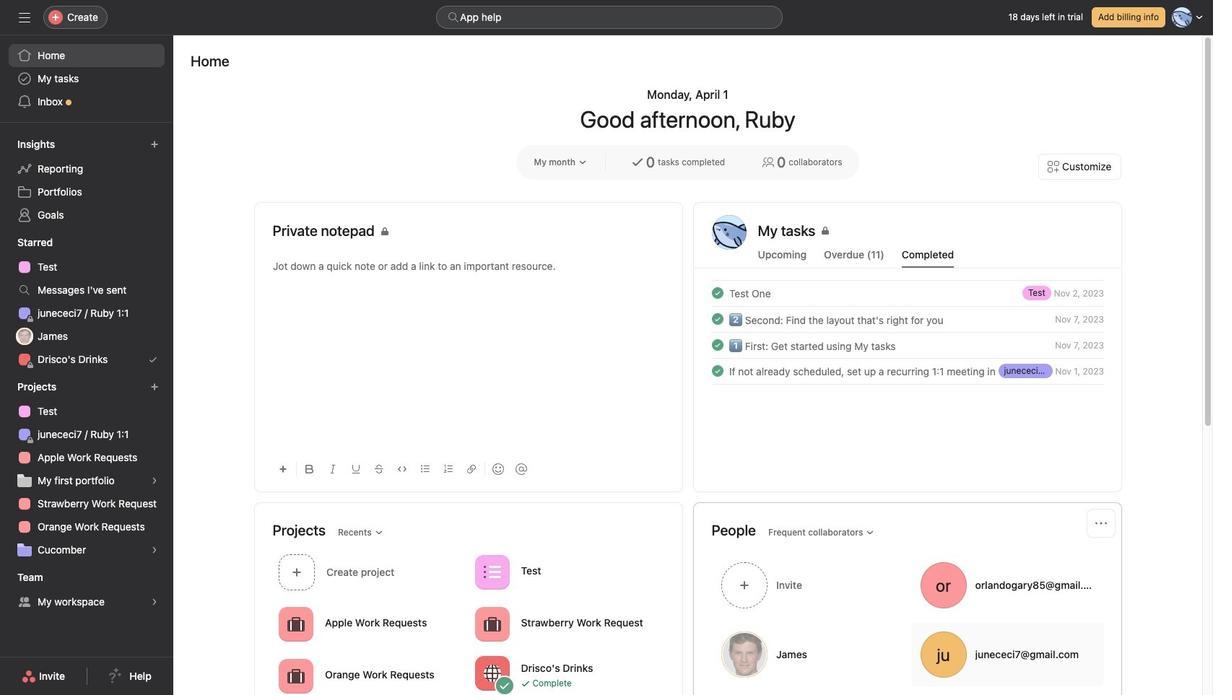 Task type: vqa. For each thing, say whether or not it's contained in the screenshot.
Search Tasks, Projects, And More text box
no



Task type: locate. For each thing, give the bounding box(es) containing it.
insert an object image
[[278, 465, 287, 474]]

strikethrough image
[[375, 465, 383, 474]]

briefcase image
[[287, 616, 304, 633], [483, 616, 501, 633], [287, 668, 304, 685]]

globe image
[[483, 665, 501, 682]]

2 completed image from the top
[[709, 337, 726, 354]]

global element
[[0, 35, 173, 122]]

completed checkbox down completed image
[[709, 337, 726, 354]]

hide sidebar image
[[19, 12, 30, 23]]

italics image
[[328, 465, 337, 474]]

2 completed checkbox from the top
[[709, 363, 726, 380]]

completed checkbox up completed image
[[709, 285, 726, 302]]

3 list item from the top
[[695, 332, 1121, 358]]

starred element
[[0, 230, 173, 374]]

Completed checkbox
[[709, 285, 726, 302], [709, 337, 726, 354]]

1 vertical spatial completed checkbox
[[709, 363, 726, 380]]

0 vertical spatial completed image
[[709, 285, 726, 302]]

insights element
[[0, 131, 173, 230]]

1 completed checkbox from the top
[[709, 311, 726, 328]]

1 list item from the top
[[695, 280, 1121, 306]]

see details, my first portfolio image
[[150, 477, 159, 485]]

completed image
[[709, 285, 726, 302], [709, 337, 726, 354], [709, 363, 726, 380]]

list item
[[695, 280, 1121, 306], [695, 306, 1121, 332], [695, 332, 1121, 358], [695, 358, 1121, 384]]

1 vertical spatial completed image
[[709, 337, 726, 354]]

list box
[[436, 6, 783, 29]]

2 list item from the top
[[695, 306, 1121, 332]]

teams element
[[0, 565, 173, 617]]

1 vertical spatial completed checkbox
[[709, 337, 726, 354]]

0 vertical spatial completed checkbox
[[709, 285, 726, 302]]

0 vertical spatial completed checkbox
[[709, 311, 726, 328]]

2 vertical spatial completed image
[[709, 363, 726, 380]]

bold image
[[305, 465, 314, 474]]

at mention image
[[515, 464, 527, 475]]

see details, my workspace image
[[150, 598, 159, 607]]

Completed checkbox
[[709, 311, 726, 328], [709, 363, 726, 380]]

toolbar
[[273, 453, 664, 485]]

view profile image
[[712, 215, 747, 250]]

emoji image
[[492, 464, 504, 475]]



Task type: describe. For each thing, give the bounding box(es) containing it.
numbered list image
[[444, 465, 453, 474]]

link image
[[467, 465, 476, 474]]

projects element
[[0, 374, 173, 565]]

new project or portfolio image
[[150, 383, 159, 392]]

2 completed checkbox from the top
[[709, 337, 726, 354]]

3 completed image from the top
[[709, 363, 726, 380]]

bulleted list image
[[421, 465, 429, 474]]

completed image
[[709, 311, 726, 328]]

1 completed image from the top
[[709, 285, 726, 302]]

new insights image
[[150, 140, 159, 149]]

4 list item from the top
[[695, 358, 1121, 384]]

1 completed checkbox from the top
[[709, 285, 726, 302]]

code image
[[398, 465, 406, 474]]

list image
[[483, 564, 501, 581]]

see details, cucomber image
[[150, 546, 159, 555]]

actions image
[[1095, 518, 1107, 529]]

underline image
[[351, 465, 360, 474]]



